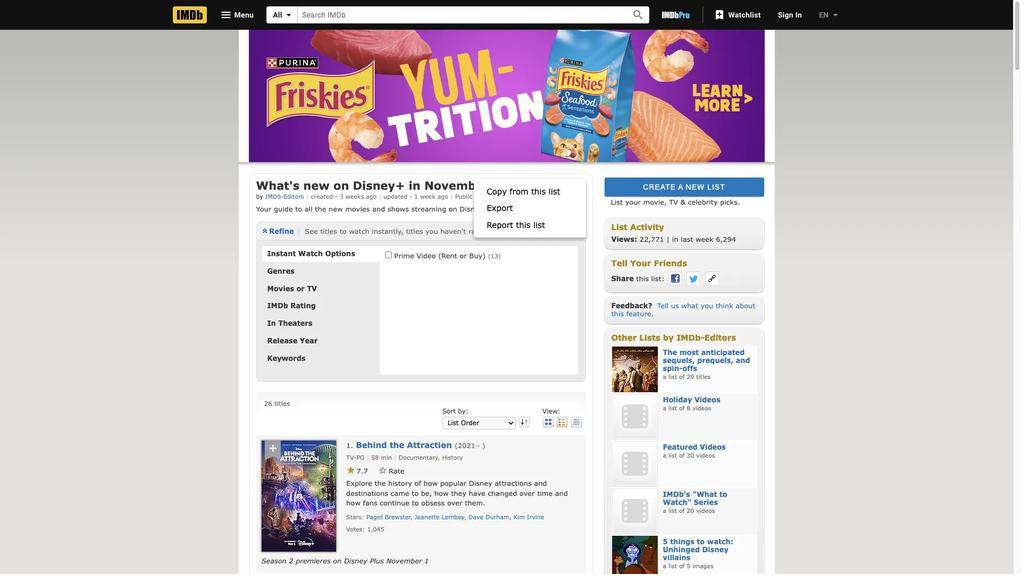 Task type: locate. For each thing, give the bounding box(es) containing it.
rated,
[[469, 227, 489, 236]]

1 horizontal spatial 5
[[687, 563, 691, 570]]

list for activity
[[612, 222, 628, 232]]

| inside the list activity views: 22,771 | in last week 6,294
[[667, 235, 670, 244]]

list left your in the right of the page
[[611, 198, 623, 206]]

1 vertical spatial or
[[297, 284, 305, 293]]

imdb
[[267, 302, 288, 310]]

week right last
[[696, 235, 714, 244]]

the
[[663, 348, 678, 357]]

watch"
[[663, 498, 692, 507]]

2 vertical spatial how
[[346, 499, 361, 508]]

1 inside what's new on disney+ in november 2023 by imdb-editors | created - 3 weeks ago | updated - 1 week ago | public your guide to all the new movies and shows streaming on disney+ in the us this month.
[[415, 193, 418, 200]]

tell your friends
[[612, 259, 688, 268]]

to inside what's new on disney+ in november 2023 by imdb-editors | created - 3 weeks ago | updated - 1 week ago | public your guide to all the new movies and shows streaming on disney+ in the us this month.
[[295, 205, 302, 213]]

view:
[[543, 407, 561, 415]]

| left public
[[451, 193, 453, 200]]

1 down jeanette
[[425, 557, 429, 565]]

new up 'celebrity'
[[686, 183, 705, 192]]

videos down holiday videos link
[[693, 405, 712, 412]]

&
[[681, 198, 686, 206]]

list down the featured
[[669, 452, 677, 459]]

list inside the most anticipated sequels, prequels, and spin-offs a list of 29 titles
[[669, 373, 677, 380]]

5 list image image from the top
[[612, 536, 658, 575]]

disney left plus
[[344, 557, 368, 565]]

list your movie, tv & celebrity picks.
[[611, 198, 741, 206]]

friends
[[654, 259, 688, 268]]

watch:
[[708, 538, 734, 546]]

offs
[[683, 364, 698, 373]]

stars:
[[346, 514, 365, 521]]

watchlist
[[729, 11, 761, 19]]

list image image down other
[[612, 347, 658, 393]]

0 vertical spatial imdb-
[[265, 193, 284, 200]]

2 , from the left
[[465, 514, 467, 521]]

editors
[[284, 193, 304, 200], [705, 333, 736, 343]]

a up & at the right of the page
[[679, 183, 684, 192]]

4 list image image from the top
[[612, 489, 658, 535]]

tell us what you think about this feature.
[[612, 302, 756, 318]]

2 vertical spatial videos
[[697, 507, 715, 514]]

this inside "report this list" link
[[516, 220, 531, 230]]

0 horizontal spatial week
[[420, 193, 436, 200]]

ago right weeks
[[366, 193, 377, 200]]

5
[[663, 538, 668, 546], [687, 563, 691, 570]]

sort by:
[[443, 407, 469, 415]]

disney inside explore the history of how popular disney attractions and destinations came to be, how they have changed over time and how fans continue to obsess over them.
[[469, 480, 493, 488]]

your left guide
[[256, 205, 272, 213]]

1 horizontal spatial ago
[[438, 193, 449, 200]]

by down what's
[[256, 193, 263, 200]]

1 horizontal spatial tv
[[670, 198, 679, 206]]

submit search image
[[632, 9, 645, 21]]

list up views:
[[612, 222, 628, 232]]

0 vertical spatial list
[[611, 198, 623, 206]]

a down the featured
[[663, 452, 667, 459]]

videos for featured videos
[[700, 443, 726, 452]]

home image
[[173, 6, 207, 23]]

list down watch"
[[669, 507, 677, 514]]

imdb- up most
[[677, 333, 705, 343]]

0 horizontal spatial disney
[[344, 557, 368, 565]]

on down public
[[449, 205, 457, 213]]

this down us
[[516, 220, 531, 230]]

list inside the '5 things to watch: unhinged disney villains a list of 5 images'
[[669, 563, 677, 570]]

the most anticipated sequels, prequels, and spin-offs a list of 29 titles
[[663, 348, 751, 380]]

instant watch options
[[267, 249, 355, 258]]

on up 3
[[334, 179, 349, 192]]

week up streaming
[[420, 193, 436, 200]]

a down watch"
[[663, 507, 667, 514]]

0 horizontal spatial tv
[[307, 284, 317, 293]]

0 vertical spatial 5
[[663, 538, 668, 546]]

videos inside featured videos a list of 30 videos
[[697, 452, 715, 459]]

1 vertical spatial your
[[631, 259, 652, 268]]

| left 58
[[367, 454, 369, 461]]

tv left & at the right of the page
[[670, 198, 679, 206]]

list activity views: 22,771 | in last week 6,294
[[612, 222, 737, 244]]

, left kim
[[510, 514, 512, 521]]

1 horizontal spatial november
[[425, 179, 489, 192]]

to left obsess
[[412, 499, 419, 508]]

5 left the things
[[663, 538, 668, 546]]

0 vertical spatial on
[[334, 179, 349, 192]]

and left the shows
[[372, 205, 385, 213]]

0 horizontal spatial ,
[[411, 514, 413, 521]]

holiday videos a list of 8 videos
[[663, 396, 721, 412]]

0 horizontal spatial imdb-
[[265, 193, 284, 200]]

list:
[[652, 275, 665, 283]]

videos for featured
[[697, 452, 715, 459]]

26 titles
[[264, 400, 290, 408]]

featured
[[663, 443, 698, 452]]

this inside what's new on disney+ in november 2023 by imdb-editors | created - 3 weeks ago | updated - 1 week ago | public your guide to all the new movies and shows streaming on disney+ in the us this month.
[[526, 205, 539, 213]]

1 vertical spatial on
[[449, 205, 457, 213]]

a down the villains
[[663, 563, 667, 570]]

2 vertical spatial disney
[[344, 557, 368, 565]]

featured videos link
[[663, 443, 726, 452]]

and right time
[[555, 489, 568, 498]]

a inside imdb's "what to watch" series a list of 20 videos
[[663, 507, 667, 514]]

| left updated
[[379, 193, 382, 200]]

disney+ down public
[[460, 205, 489, 213]]

videos for holiday
[[693, 405, 712, 412]]

| up all
[[306, 193, 309, 200]]

arrow drop down image
[[829, 9, 842, 21]]

disney up "images"
[[703, 546, 729, 554]]

a inside holiday videos a list of 8 videos
[[663, 405, 667, 412]]

1 vertical spatial disney+
[[460, 205, 489, 213]]

0 vertical spatial your
[[256, 205, 272, 213]]

tell left us
[[658, 302, 669, 310]]

0 vertical spatial disney+
[[353, 179, 405, 192]]

public
[[455, 193, 473, 200]]

you right what
[[701, 302, 714, 310]]

- left 3
[[335, 193, 338, 200]]

how up stars:
[[346, 499, 361, 508]]

0 horizontal spatial ago
[[366, 193, 377, 200]]

1 vertical spatial videos
[[697, 452, 715, 459]]

0 vertical spatial week
[[420, 193, 436, 200]]

0 horizontal spatial you
[[426, 227, 438, 236]]

0 horizontal spatial 1
[[415, 193, 418, 200]]

to right the things
[[697, 538, 705, 546]]

list up 'celebrity'
[[708, 183, 726, 192]]

or
[[460, 252, 467, 260], [297, 284, 305, 293]]

by inside what's new on disney+ in november 2023 by imdb-editors | created - 3 weeks ago | updated - 1 week ago | public your guide to all the new movies and shows streaming on disney+ in the us this month.
[[256, 193, 263, 200]]

1 horizontal spatial you
[[701, 302, 714, 310]]

videos right the featured
[[700, 443, 726, 452]]

list down the villains
[[669, 563, 677, 570]]

1 list image image from the top
[[612, 347, 658, 393]]

none field inside all 'search field'
[[298, 7, 620, 23]]

jeanette
[[415, 514, 440, 521]]

in up 'report'
[[491, 205, 498, 213]]

the up destinations at bottom left
[[375, 480, 386, 488]]

1
[[415, 193, 418, 200], [425, 557, 429, 565]]

1 vertical spatial you
[[701, 302, 714, 310]]

on
[[334, 179, 349, 192], [449, 205, 457, 213], [333, 557, 342, 565]]

None field
[[298, 7, 620, 23]]

options
[[325, 249, 355, 258]]

editors inside what's new on disney+ in november 2023 by imdb-editors | created - 3 weeks ago | updated - 1 week ago | public your guide to all the new movies and shows streaming on disney+ in the us this month.
[[284, 193, 304, 200]]

videos inside holiday videos a list of 8 videos
[[695, 396, 721, 404]]

1 vertical spatial over
[[447, 499, 463, 508]]

your up share this list:
[[631, 259, 652, 268]]

list image image left the featured
[[612, 442, 658, 487]]

0 horizontal spatial or
[[297, 284, 305, 293]]

villains
[[663, 554, 691, 562]]

1 horizontal spatial over
[[520, 489, 535, 498]]

1 horizontal spatial ,
[[465, 514, 467, 521]]

attractions
[[495, 480, 532, 488]]

2 list image image from the top
[[612, 394, 658, 440]]

disney+ up updated
[[353, 179, 405, 192]]

and
[[372, 205, 385, 213], [736, 356, 751, 365], [534, 480, 547, 488], [555, 489, 568, 498]]

dave
[[469, 514, 484, 521]]

them.
[[465, 499, 486, 508]]

disney up have
[[469, 480, 493, 488]]

votes:
[[346, 527, 365, 533]]

titles right 26
[[275, 400, 290, 408]]

by
[[256, 193, 263, 200], [663, 333, 674, 343]]

in down imdb
[[267, 319, 276, 328]]

1 vertical spatial imdb-
[[677, 333, 705, 343]]

to
[[295, 205, 302, 213], [340, 227, 347, 236], [412, 489, 419, 498], [720, 490, 728, 499], [412, 499, 419, 508], [697, 538, 705, 546]]

1 vertical spatial list
[[612, 222, 628, 232]]

of down the villains
[[679, 563, 685, 570]]

1 horizontal spatial in
[[796, 11, 803, 19]]

0 vertical spatial disney
[[469, 480, 493, 488]]

export link
[[474, 200, 586, 217]]

list up month.
[[549, 187, 561, 196]]

of left 29
[[679, 373, 685, 380]]

1 horizontal spatial disney
[[469, 480, 493, 488]]

0 horizontal spatial -
[[335, 193, 338, 200]]

november up public
[[425, 179, 489, 192]]

titles right 29
[[697, 373, 711, 380]]

0 horizontal spatial by
[[256, 193, 263, 200]]

0 vertical spatial in
[[796, 11, 803, 19]]

a inside the most anticipated sequels, prequels, and spin-offs a list of 29 titles
[[663, 373, 667, 380]]

stars: paget brewster , jeanette lomboy , dave durham , kim irvine
[[346, 514, 545, 521]]

weeks
[[346, 193, 364, 200]]

report
[[487, 220, 514, 230]]

of inside the most anticipated sequels, prequels, and spin-offs a list of 29 titles
[[679, 373, 685, 380]]

imdb- down what's
[[265, 193, 284, 200]]

this up export link
[[532, 187, 546, 196]]

ago up streaming
[[438, 193, 449, 200]]

by up the
[[663, 333, 674, 343]]

of left the 8
[[679, 405, 685, 412]]

1 vertical spatial tell
[[658, 302, 669, 310]]

Search IMDb text field
[[298, 7, 620, 23]]

0 vertical spatial videos
[[695, 396, 721, 404]]

0 horizontal spatial over
[[447, 499, 463, 508]]

how
[[424, 480, 438, 488], [435, 489, 449, 498], [346, 499, 361, 508]]

1 horizontal spatial in
[[491, 205, 498, 213]]

menu button
[[211, 6, 262, 23]]

1 vertical spatial 1
[[425, 557, 429, 565]]

a down holiday
[[663, 405, 667, 412]]

or left buy)
[[460, 252, 467, 260]]

2 horizontal spatial disney
[[703, 546, 729, 554]]

0 vertical spatial videos
[[693, 405, 712, 412]]

0 horizontal spatial in
[[267, 319, 276, 328]]

2 - from the left
[[410, 193, 413, 200]]

1 vertical spatial videos
[[700, 443, 726, 452]]

over
[[520, 489, 535, 498], [447, 499, 463, 508]]

week
[[420, 193, 436, 200], [696, 235, 714, 244]]

1 vertical spatial 5
[[687, 563, 691, 570]]

other lists by imdb-editors
[[612, 333, 736, 343]]

2 horizontal spatial in
[[672, 235, 679, 244]]

list image image for the most anticipated sequels, prequels, and spin-offs
[[612, 347, 658, 393]]

tell inside tell us what you think about this feature.
[[658, 302, 669, 310]]

videos inside holiday videos a list of 8 videos
[[693, 405, 712, 412]]

0 vertical spatial tell
[[612, 259, 628, 268]]

disney
[[469, 480, 493, 488], [703, 546, 729, 554], [344, 557, 368, 565]]

grid view image
[[543, 417, 555, 428]]

a down spin-
[[663, 373, 667, 380]]

list image image left watch"
[[612, 489, 658, 535]]

this left feature.
[[612, 310, 624, 318]]

0 vertical spatial or
[[460, 252, 467, 260]]

1 horizontal spatial tell
[[658, 302, 669, 310]]

how up obsess
[[435, 489, 449, 498]]

list
[[708, 183, 726, 192], [549, 187, 561, 196], [534, 220, 545, 230], [669, 373, 677, 380], [669, 405, 677, 412], [669, 452, 677, 459], [669, 507, 677, 514], [669, 563, 677, 570]]

3 list image image from the top
[[612, 442, 658, 487]]

tell up share
[[612, 259, 628, 268]]

list down spin-
[[669, 373, 677, 380]]

1 vertical spatial week
[[696, 235, 714, 244]]

kim irvine link
[[514, 514, 545, 521]]

of down the featured
[[679, 452, 685, 459]]

0 vertical spatial by
[[256, 193, 263, 200]]

"what
[[693, 490, 718, 499]]

videos right holiday
[[695, 396, 721, 404]]

over down they
[[447, 499, 463, 508]]

(2021–
[[455, 441, 480, 450]]

1 ago from the left
[[366, 193, 377, 200]]

1 horizontal spatial editors
[[705, 333, 736, 343]]

november
[[425, 179, 489, 192], [387, 557, 422, 565]]

1 horizontal spatial week
[[696, 235, 714, 244]]

list inside the list activity views: 22,771 | in last week 6,294
[[612, 222, 628, 232]]

1 horizontal spatial -
[[410, 193, 413, 200]]

all
[[273, 11, 282, 19]]

5 things to watch: unhinged disney villains link
[[663, 538, 734, 562]]

editors up guide
[[284, 193, 304, 200]]

0 horizontal spatial november
[[387, 557, 422, 565]]

by:
[[458, 407, 469, 415]]

0 vertical spatial in
[[409, 179, 421, 192]]

a inside button
[[679, 183, 684, 192]]

you left haven't
[[426, 227, 438, 236]]

0 horizontal spatial tell
[[612, 259, 628, 268]]

and right prequels,
[[736, 356, 751, 365]]

- right updated
[[410, 193, 413, 200]]

a inside the '5 things to watch: unhinged disney villains a list of 5 images'
[[663, 563, 667, 570]]

| right "22,771"
[[667, 235, 670, 244]]

20
[[687, 507, 695, 514]]

what
[[682, 302, 699, 310]]

lists
[[640, 333, 661, 343]]

2 horizontal spatial ,
[[510, 514, 512, 521]]

videos inside imdb's "what to watch" series a list of 20 videos
[[697, 507, 715, 514]]

imdb's
[[663, 490, 691, 499]]

in left last
[[672, 235, 679, 244]]

list inside holiday videos a list of 8 videos
[[669, 405, 677, 412]]

feedback?
[[612, 302, 653, 310]]

the inside 1. behind the attraction (2021– ) tv-pg | 58 min | documentary, history
[[390, 440, 405, 450]]

behind
[[356, 440, 387, 450]]

changed
[[488, 489, 517, 498]]

2 vertical spatial in
[[672, 235, 679, 244]]

list image image left the villains
[[612, 536, 658, 575]]

share this list:
[[612, 275, 665, 283]]

1 vertical spatial november
[[387, 557, 422, 565]]

brewster
[[385, 514, 411, 521]]

tv
[[670, 198, 679, 206], [307, 284, 317, 293]]

imdb- inside what's new on disney+ in november 2023 by imdb-editors | created - 3 weeks ago | updated - 1 week ago | public your guide to all the new movies and shows streaming on disney+ in the us this month.
[[265, 193, 284, 200]]

0 vertical spatial november
[[425, 179, 489, 192]]

about
[[736, 302, 756, 310]]

1 horizontal spatial disney+
[[460, 205, 489, 213]]

1 - from the left
[[335, 193, 338, 200]]

to right ""what" at the bottom
[[720, 490, 728, 499]]

list image image
[[612, 347, 658, 393], [612, 394, 658, 440], [612, 442, 658, 487], [612, 489, 658, 535], [612, 536, 658, 575]]

1 horizontal spatial by
[[663, 333, 674, 343]]

guide
[[274, 205, 293, 213]]

list image image left holiday
[[612, 394, 658, 440]]

titles inside the most anticipated sequels, prequels, and spin-offs a list of 29 titles
[[697, 373, 711, 380]]

videos inside featured videos a list of 30 videos
[[700, 443, 726, 452]]

celebrity
[[688, 198, 718, 206]]

tv up rating at the left of the page
[[307, 284, 317, 293]]

documentary,
[[399, 454, 440, 461]]

1 horizontal spatial 1
[[425, 557, 429, 565]]

editors up anticipated
[[705, 333, 736, 343]]

of up "be,"
[[415, 480, 421, 488]]

1 vertical spatial disney
[[703, 546, 729, 554]]

2023
[[493, 179, 525, 192]]

5 left "images"
[[687, 563, 691, 570]]

destinations
[[346, 489, 388, 498]]

26
[[264, 400, 272, 408]]

they
[[451, 489, 467, 498]]

0 vertical spatial 1
[[415, 193, 418, 200]]

the up min
[[390, 440, 405, 450]]

your
[[256, 205, 272, 213], [631, 259, 652, 268]]

videos down series at the bottom right of the page
[[697, 507, 715, 514]]

your inside what's new on disney+ in november 2023 by imdb-editors | created - 3 weeks ago | updated - 1 week ago | public your guide to all the new movies and shows streaming on disney+ in the us this month.
[[256, 205, 272, 213]]

None checkbox
[[385, 252, 392, 258]]

how up "be,"
[[424, 480, 438, 488]]

0 horizontal spatial in
[[409, 179, 421, 192]]

november right plus
[[387, 557, 422, 565]]

popular
[[441, 480, 467, 488]]

list inside featured videos a list of 30 videos
[[669, 452, 677, 459]]

en button
[[811, 5, 842, 24]]

0 vertical spatial editors
[[284, 193, 304, 200]]

0 horizontal spatial editors
[[284, 193, 304, 200]]

0 horizontal spatial your
[[256, 205, 272, 213]]

3 , from the left
[[510, 514, 512, 521]]

of left 20
[[679, 507, 685, 514]]

you inside tell us what you think about this feature.
[[701, 302, 714, 310]]

videos for holiday videos
[[695, 396, 721, 404]]

0 vertical spatial you
[[426, 227, 438, 236]]



Task type: describe. For each thing, give the bounding box(es) containing it.
list image image for 5 things to watch: unhinged disney villains
[[612, 536, 658, 575]]

the right all
[[315, 205, 326, 213]]

disney inside the '5 things to watch: unhinged disney villains a list of 5 images'
[[703, 546, 729, 554]]

of inside holiday videos a list of 8 videos
[[679, 405, 685, 412]]

explore the history of how popular disney attractions and destinations came to be, how they have changed over time and how fans continue to obsess over them.
[[346, 480, 568, 508]]

to inside the '5 things to watch: unhinged disney villains a list of 5 images'
[[697, 538, 705, 546]]

etc
[[492, 227, 502, 236]]

arrow drop down image
[[282, 9, 295, 21]]

sort
[[443, 407, 456, 415]]

new down 3
[[329, 205, 343, 213]]

0 vertical spatial over
[[520, 489, 535, 498]]

click to add to watchlist image
[[263, 441, 283, 461]]

1 vertical spatial tv
[[307, 284, 317, 293]]

new up created
[[304, 179, 330, 192]]

of inside the '5 things to watch: unhinged disney villains a list of 5 images'
[[679, 563, 685, 570]]

behind the attraction image
[[262, 441, 336, 552]]

a inside featured videos a list of 30 videos
[[663, 452, 667, 459]]

paget brewster link
[[367, 514, 411, 521]]

imdb's "what to watch" series a list of 20 videos
[[663, 490, 728, 514]]

from
[[510, 187, 529, 196]]

menu image
[[220, 9, 232, 21]]

(13)
[[488, 253, 501, 259]]

images
[[693, 563, 714, 570]]

buy)
[[469, 252, 486, 260]]

imdb's "what to watch" series link
[[663, 490, 728, 507]]

all
[[305, 205, 313, 213]]

list inside imdb's "what to watch" series a list of 20 videos
[[669, 507, 677, 514]]

see titles to watch instantly, titles you haven't rated, etc
[[305, 227, 502, 236]]

history
[[388, 480, 412, 488]]

list for your
[[611, 198, 623, 206]]

kim
[[514, 514, 525, 521]]

season 2 premieres on disney plus november 1
[[262, 557, 429, 565]]

the most anticipated sequels, prequels, and spin-offs link
[[663, 348, 751, 373]]

watchlist button
[[708, 5, 770, 24]]

menu
[[234, 11, 254, 19]]

1 horizontal spatial imdb-
[[677, 333, 705, 343]]

sign in
[[778, 11, 803, 19]]

month.
[[541, 205, 566, 213]]

create
[[643, 183, 676, 192]]

week inside the list activity views: 22,771 | in last week 6,294
[[696, 235, 714, 244]]

and inside what's new on disney+ in november 2023 by imdb-editors | created - 3 weeks ago | updated - 1 week ago | public your guide to all the new movies and shows streaming on disney+ in the us this month.
[[372, 205, 385, 213]]

irvine
[[527, 514, 545, 521]]

history
[[442, 454, 463, 461]]

video
[[417, 252, 436, 260]]

views:
[[612, 235, 638, 244]]

imdb rating
[[267, 302, 316, 310]]

came
[[391, 489, 409, 498]]

release year
[[267, 337, 318, 346]]

week inside what's new on disney+ in november 2023 by imdb-editors | created - 3 weeks ago | updated - 1 week ago | public your guide to all the new movies and shows streaming on disney+ in the us this month.
[[420, 193, 436, 200]]

rate
[[389, 467, 405, 476]]

watchlist image
[[714, 9, 727, 21]]

tell for us
[[658, 302, 669, 310]]

5 things to watch: unhinged disney villains a list of 5 images
[[663, 538, 734, 570]]

most
[[680, 348, 699, 357]]

genres
[[267, 267, 295, 275]]

this inside tell us what you think about this feature.
[[612, 310, 624, 318]]

tv-
[[346, 454, 357, 461]]

tell for your
[[612, 259, 628, 268]]

list image image for holiday videos
[[612, 394, 658, 440]]

sign in button
[[770, 5, 811, 24]]

1 horizontal spatial or
[[460, 252, 467, 260]]

0 vertical spatial how
[[424, 480, 438, 488]]

think
[[716, 302, 734, 310]]

watch
[[298, 249, 323, 258]]

new inside button
[[686, 183, 705, 192]]

year
[[300, 337, 318, 346]]

lomboy
[[442, 514, 465, 521]]

1 vertical spatial how
[[435, 489, 449, 498]]

refine
[[269, 227, 294, 236]]

All search field
[[267, 6, 650, 23]]

titles right 'see'
[[320, 227, 337, 236]]

votes: 1,045
[[346, 527, 384, 533]]

release
[[267, 337, 298, 346]]

create a new list link
[[605, 178, 764, 197]]

premieres
[[296, 557, 331, 565]]

2 ago from the left
[[438, 193, 449, 200]]

6,294
[[716, 235, 737, 244]]

behind the attraction link
[[356, 440, 452, 450]]

unhinged
[[663, 546, 700, 554]]

1 vertical spatial editors
[[705, 333, 736, 343]]

1 vertical spatial in
[[491, 205, 498, 213]]

in inside button
[[796, 11, 803, 19]]

streaming
[[412, 205, 446, 213]]

to inside imdb's "what to watch" series a list of 20 videos
[[720, 490, 728, 499]]

58
[[372, 454, 379, 461]]

and up time
[[534, 480, 547, 488]]

have
[[469, 489, 486, 498]]

to left "be,"
[[412, 489, 419, 498]]

en
[[820, 11, 829, 19]]

to left watch
[[340, 227, 347, 236]]

instantly,
[[372, 227, 404, 236]]

attraction
[[407, 440, 452, 450]]

created
[[311, 193, 333, 200]]

season
[[262, 557, 287, 565]]

imdb-editors link
[[265, 193, 304, 200]]

holiday
[[663, 396, 693, 404]]

1 vertical spatial in
[[267, 319, 276, 328]]

and inside the most anticipated sequels, prequels, and spin-offs a list of 29 titles
[[736, 356, 751, 365]]

sequels,
[[663, 356, 695, 365]]

us
[[671, 302, 679, 310]]

0 vertical spatial tv
[[670, 198, 679, 206]]

this inside copy from this list link
[[532, 187, 546, 196]]

1 horizontal spatial your
[[631, 259, 652, 268]]

in inside the list activity views: 22,771 | in last week 6,294
[[672, 235, 679, 244]]

what's new on disney+ in november 2023 by imdb-editors | created - 3 weeks ago | updated - 1 week ago | public your guide to all the new movies and shows streaming on disney+ in the us this month.
[[256, 179, 566, 213]]

list image image for featured videos
[[612, 442, 658, 487]]

haven't
[[441, 227, 466, 236]]

other
[[612, 333, 637, 343]]

theaters
[[278, 319, 313, 328]]

list down export link
[[534, 220, 545, 230]]

ascending order image
[[518, 417, 530, 428]]

list image image for imdb's "what to watch" series
[[612, 489, 658, 535]]

anticipated
[[702, 348, 745, 357]]

of inside featured videos a list of 30 videos
[[679, 452, 685, 459]]

jeanette lomboy link
[[415, 514, 465, 521]]

in theaters
[[267, 319, 313, 328]]

list inside button
[[708, 183, 726, 192]]

tell us what you think about this feature. link
[[612, 302, 756, 318]]

0 horizontal spatial 5
[[663, 538, 668, 546]]

0 horizontal spatial disney+
[[353, 179, 405, 192]]

the inside explore the history of how popular disney attractions and destinations came to be, how they have changed over time and how fans continue to obsess over them.
[[375, 480, 386, 488]]

1 vertical spatial by
[[663, 333, 674, 343]]

| right min
[[394, 454, 397, 461]]

us
[[514, 205, 524, 213]]

of inside explore the history of how popular disney attractions and destinations came to be, how they have changed over time and how fans continue to obsess over them.
[[415, 480, 421, 488]]

november inside what's new on disney+ in november 2023 by imdb-editors | created - 3 weeks ago | updated - 1 week ago | public your guide to all the new movies and shows streaming on disney+ in the us this month.
[[425, 179, 489, 192]]

the left us
[[500, 205, 511, 213]]

1,045
[[367, 527, 384, 533]]

durham
[[486, 514, 510, 521]]

detail view image
[[557, 417, 568, 428]]

paget
[[367, 514, 383, 521]]

sign
[[778, 11, 794, 19]]

all button
[[267, 6, 298, 23]]

2 vertical spatial on
[[333, 557, 342, 565]]

titles up prime on the left top of the page
[[406, 227, 423, 236]]

this left list:
[[637, 275, 649, 283]]

instant
[[267, 249, 296, 258]]

compact view image
[[571, 417, 582, 428]]

of inside imdb's "what to watch" series a list of 20 videos
[[679, 507, 685, 514]]

29
[[687, 373, 695, 380]]

featured videos a list of 30 videos
[[663, 443, 726, 459]]

movies or tv
[[267, 284, 317, 293]]

feature.
[[627, 310, 654, 318]]

keywords
[[267, 355, 306, 363]]

your
[[626, 198, 641, 206]]

1 , from the left
[[411, 514, 413, 521]]

prime
[[394, 252, 414, 260]]

pg
[[357, 454, 365, 461]]



Task type: vqa. For each thing, say whether or not it's contained in the screenshot.
checkbox unchecked image
no



